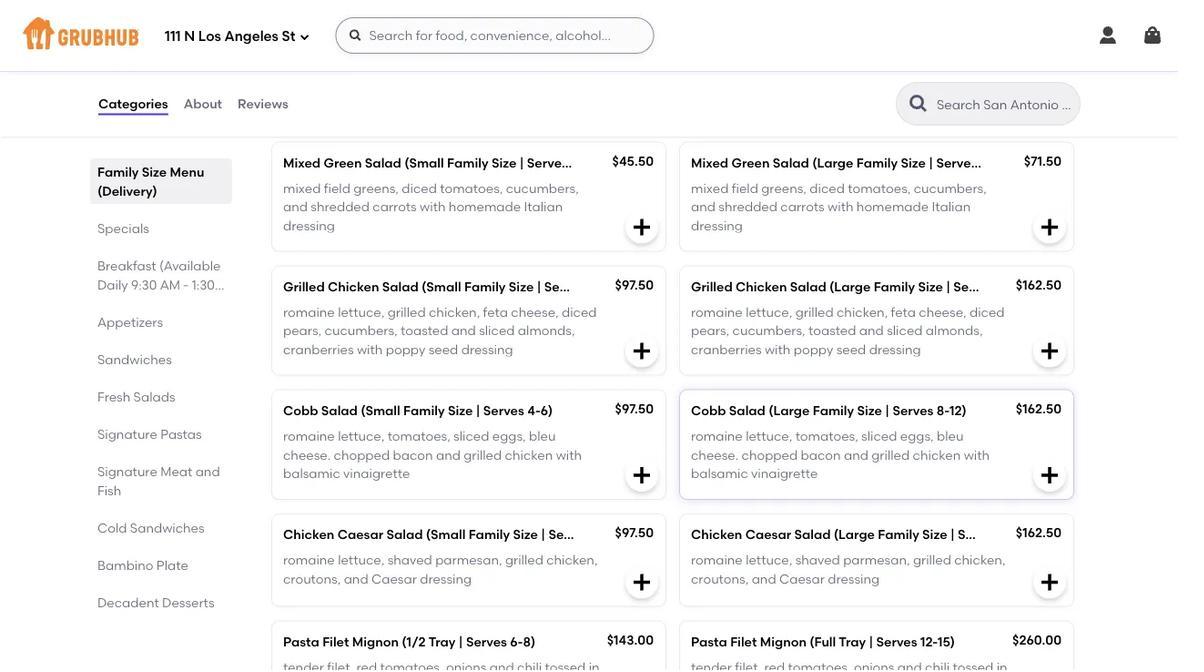 Task type: vqa. For each thing, say whether or not it's contained in the screenshot.
Pizza in the 16 slices Italiana Pizza 18'' ( serves 6 to 10 people ) ingredients : garlic sauce , cheese , mushroom, tomatoes ,sausage , and topped with fresh green onion .
no



Task type: locate. For each thing, give the bounding box(es) containing it.
poppy
[[386, 341, 426, 357], [794, 341, 834, 357]]

1 horizontal spatial carrots
[[781, 199, 825, 215]]

toasted
[[401, 323, 449, 338], [809, 323, 857, 338]]

0 horizontal spatial field
[[324, 181, 351, 196]]

sliced down grilled chicken salad (large family size | serves 8-12)
[[887, 323, 923, 338]]

4-
[[571, 155, 585, 170], [588, 279, 602, 294], [528, 403, 541, 418], [593, 527, 606, 542]]

diced
[[402, 181, 437, 196], [810, 181, 845, 196], [562, 305, 597, 320], [970, 305, 1005, 320]]

1 horizontal spatial filet
[[731, 634, 757, 650]]

see details up straight
[[615, 34, 683, 49]]

and inside "signature meat and fish"
[[195, 464, 220, 479]]

mignon left (1/2
[[352, 634, 399, 650]]

green for mixed green salad (small family size | serves 4-6)
[[324, 155, 362, 170]]

mixed for mixed green salad (small family size | serves 4-6)
[[283, 181, 321, 196]]

field for mixed green salad (small family size | serves 4-6)
[[324, 181, 351, 196]]

svg image for grilled chicken salad (small family size | serves 4-6)
[[631, 340, 653, 362]]

2 signature from the top
[[97, 464, 157, 479]]

see details button right angeles on the top
[[287, 25, 355, 58]]

carrots down mixed green salad (large family size | serves 8-12)
[[781, 199, 825, 215]]

9:30
[[131, 277, 157, 292]]

mignon for (full
[[760, 634, 807, 650]]

restaurant
[[394, 106, 452, 119]]

1 poppy from the left
[[386, 341, 426, 357]]

breakfast (available daily 9:30 am - 1:30 pm) tab
[[97, 256, 225, 311]]

salad
[[365, 155, 402, 170], [773, 155, 810, 170], [382, 279, 419, 294], [790, 279, 827, 294], [321, 403, 358, 418], [729, 403, 766, 418], [387, 527, 423, 542], [795, 527, 831, 542]]

2 horizontal spatial (delivery)
[[569, 106, 619, 119]]

romaine for grilled chicken salad (large family size | serves 8-12)
[[691, 305, 743, 320]]

family size menu (delivery) order from maddalena restaurant our family size meals  (delivery) straight to your home or office!
[[269, 80, 783, 119]]

greens,
[[354, 181, 399, 196], [762, 181, 807, 196]]

pasta filet mignon (1/2 tray | serves 6-8)
[[283, 634, 536, 650]]

1 mignon from the left
[[352, 634, 399, 650]]

2 mixed from the left
[[691, 181, 729, 196]]

mixed field greens, diced tomatoes, cucumbers, and shredded carrots with homemade italian dressing down mixed green salad (large family size | serves 8-12)
[[691, 181, 987, 233]]

sandwiches
[[97, 352, 172, 367], [130, 520, 205, 536]]

2 cobb from the left
[[691, 403, 726, 418]]

tomatoes, down mixed green salad (large family size | serves 8-12)
[[848, 181, 911, 196]]

see details button up straight
[[615, 25, 683, 58]]

lettuce,
[[338, 305, 385, 320], [746, 305, 793, 320], [338, 428, 385, 444], [746, 428, 793, 444], [338, 552, 385, 568], [746, 552, 793, 568]]

2 almonds, from the left
[[926, 323, 983, 338]]

shaved down chicken caesar salad  (large family size | serves  8-12)
[[796, 552, 840, 568]]

1 tray from the left
[[429, 634, 456, 650]]

1 vertical spatial $97.50
[[615, 401, 654, 416]]

romaine for grilled chicken salad (small family size | serves 4-6)
[[283, 305, 335, 320]]

see details button
[[287, 25, 355, 58], [615, 25, 683, 58]]

0 horizontal spatial mignon
[[352, 634, 399, 650]]

straight
[[621, 106, 662, 119]]

mixed field greens, diced tomatoes, cucumbers, and shredded carrots with homemade italian dressing down mixed green salad (small family size | serves 4-6)
[[283, 181, 579, 233]]

mixed down home
[[691, 181, 729, 196]]

1 cranberries from the left
[[283, 341, 354, 357]]

2 shaved from the left
[[796, 552, 840, 568]]

0 horizontal spatial see details button
[[287, 25, 355, 58]]

decadent desserts tab
[[97, 593, 225, 612]]

see details right angeles on the top
[[287, 34, 355, 49]]

romaine lettuce, tomatoes, sliced eggs, bleu cheese. chopped bacon and grilled chicken with balsamic vinaigrette for (large
[[691, 428, 990, 481]]

tray for (1/2
[[429, 634, 456, 650]]

$97.50 for romaine lettuce, shaved parmesan, grilled chicken, croutons, and caesar dressing
[[615, 525, 654, 540]]

2 italian from the left
[[932, 199, 971, 215]]

fresh salads tab
[[97, 387, 225, 406]]

greens, down mixed green salad (small family size | serves 4-6)
[[354, 181, 399, 196]]

filet left (full
[[731, 634, 757, 650]]

12)
[[994, 155, 1011, 170], [1011, 279, 1028, 294], [950, 403, 967, 418], [1015, 527, 1032, 542]]

seed down grilled chicken salad (large family size | serves 8-12)
[[837, 341, 866, 357]]

0 horizontal spatial bleu
[[529, 428, 556, 444]]

2 eggs, from the left
[[901, 428, 934, 444]]

0 vertical spatial $97.50
[[615, 277, 654, 292]]

1 horizontal spatial cobb
[[691, 403, 726, 418]]

almonds,
[[518, 323, 575, 338], [926, 323, 983, 338]]

eggs, for 8-
[[901, 428, 934, 444]]

main navigation navigation
[[0, 0, 1179, 71]]

size
[[337, 80, 376, 103], [512, 106, 533, 119], [492, 155, 517, 170], [901, 155, 926, 170], [142, 164, 167, 179], [509, 279, 534, 294], [918, 279, 943, 294], [448, 403, 473, 418], [858, 403, 883, 418], [513, 527, 538, 542], [923, 527, 948, 542]]

1 see details from the left
[[287, 34, 355, 49]]

1 horizontal spatial mignon
[[760, 634, 807, 650]]

2 $97.50 from the top
[[615, 401, 654, 416]]

see right angeles on the top
[[287, 34, 310, 49]]

0 vertical spatial (delivery)
[[438, 80, 531, 103]]

2 toasted from the left
[[809, 323, 857, 338]]

field for mixed green salad (large family size | serves 8-12)
[[732, 181, 759, 196]]

1 horizontal spatial toasted
[[809, 323, 857, 338]]

2 mignon from the left
[[760, 634, 807, 650]]

2 carrots from the left
[[781, 199, 825, 215]]

shaved down chicken caesar salad  (small family size | serves 4-6)
[[388, 552, 432, 568]]

(delivery) up specials
[[97, 183, 157, 199]]

1 croutons, from the left
[[283, 571, 341, 586]]

2 vinaigrette from the left
[[751, 465, 818, 481]]

sandwiches up plate
[[130, 520, 205, 536]]

2 mixed from the left
[[691, 155, 729, 170]]

$162.50 for cobb salad (large family size | serves 8-12)
[[1016, 401, 1062, 416]]

order
[[269, 106, 300, 119]]

green
[[324, 155, 362, 170], [732, 155, 770, 170]]

menu
[[381, 80, 433, 103], [170, 164, 204, 179]]

0 horizontal spatial vinaigrette
[[343, 465, 410, 481]]

signature down the fresh salads
[[97, 426, 157, 442]]

grilled
[[283, 279, 325, 294], [691, 279, 733, 294]]

italian
[[524, 199, 563, 215], [932, 199, 971, 215]]

homemade down mixed green salad (small family size | serves 4-6)
[[449, 199, 521, 215]]

0 vertical spatial $162.50
[[1016, 277, 1062, 292]]

1 horizontal spatial see
[[615, 34, 638, 49]]

romaine
[[283, 305, 335, 320], [691, 305, 743, 320], [283, 428, 335, 444], [691, 428, 743, 444], [283, 552, 335, 568], [691, 552, 743, 568]]

1 pasta from the left
[[283, 634, 320, 650]]

0 horizontal spatial carrots
[[373, 199, 417, 215]]

2 field from the left
[[732, 181, 759, 196]]

0 horizontal spatial mixed
[[283, 155, 321, 170]]

grilled down grilled chicken salad (large family size | serves 8-12)
[[796, 305, 834, 320]]

pasta
[[283, 634, 320, 650], [691, 634, 728, 650]]

2 grilled from the left
[[691, 279, 733, 294]]

field down 'or'
[[732, 181, 759, 196]]

1 horizontal spatial parmesan,
[[843, 552, 910, 568]]

2 parmesan, from the left
[[843, 552, 910, 568]]

appetizers
[[97, 314, 163, 330]]

romaine lettuce, tomatoes, sliced eggs, bleu cheese. chopped bacon and grilled chicken with balsamic vinaigrette down cobb  salad (small family size | serves 4-6)
[[283, 428, 582, 481]]

vinaigrette down cobb salad (large family size | serves 8-12)
[[751, 465, 818, 481]]

0 horizontal spatial eggs,
[[493, 428, 526, 444]]

poppy for (large
[[794, 341, 834, 357]]

1 $97.50 from the top
[[615, 277, 654, 292]]

grilled for grilled chicken salad (small family size | serves 4-6)
[[283, 279, 325, 294]]

from
[[302, 106, 327, 119]]

bambino plate tab
[[97, 556, 225, 575]]

toasted for (small
[[401, 323, 449, 338]]

cobb for cobb salad (large family size | serves 8-12)
[[691, 403, 726, 418]]

2 bleu from the left
[[937, 428, 964, 444]]

shaved for (large
[[796, 552, 840, 568]]

0 horizontal spatial croutons,
[[283, 571, 341, 586]]

2 bacon from the left
[[801, 447, 841, 462]]

2 croutons, from the left
[[691, 571, 749, 586]]

1 horizontal spatial tray
[[839, 634, 866, 650]]

romaine lettuce, shaved parmesan, grilled chicken, croutons, and caesar dressing down chicken caesar salad  (small family size | serves 4-6)
[[283, 552, 598, 586]]

toasted down grilled chicken salad (large family size | serves 8-12)
[[809, 323, 857, 338]]

bacon for (small
[[393, 447, 433, 462]]

1 horizontal spatial pasta
[[691, 634, 728, 650]]

1 horizontal spatial almonds,
[[926, 323, 983, 338]]

1 horizontal spatial vinaigrette
[[751, 465, 818, 481]]

0 horizontal spatial almonds,
[[518, 323, 575, 338]]

salad for chicken caesar salad  (small family size | serves 4-6)
[[387, 527, 423, 542]]

bacon
[[393, 447, 433, 462], [801, 447, 841, 462]]

1 horizontal spatial green
[[732, 155, 770, 170]]

tray
[[429, 634, 456, 650], [839, 634, 866, 650]]

2 shredded from the left
[[719, 199, 778, 215]]

st
[[282, 28, 296, 45]]

filet left (1/2
[[323, 634, 349, 650]]

tray right (1/2
[[429, 634, 456, 650]]

1 horizontal spatial pears,
[[691, 323, 730, 338]]

bleu for 8-
[[937, 428, 964, 444]]

green down maddalena
[[324, 155, 362, 170]]

svg image for cobb  salad (small family size | serves 4-6)
[[631, 464, 653, 486]]

1 romaine lettuce, tomatoes, sliced eggs, bleu cheese. chopped bacon and grilled chicken with balsamic vinaigrette from the left
[[283, 428, 582, 481]]

reviews button
[[237, 71, 289, 137]]

vinaigrette down cobb  salad (small family size | serves 4-6)
[[343, 465, 410, 481]]

1 signature from the top
[[97, 426, 157, 442]]

0 horizontal spatial cobb
[[283, 403, 318, 418]]

0 horizontal spatial shaved
[[388, 552, 432, 568]]

cheese. for cobb  salad (small family size | serves 4-6)
[[283, 447, 331, 462]]

maddalena
[[330, 106, 391, 119]]

0 horizontal spatial mixed
[[283, 181, 321, 196]]

menu for family size menu (delivery)
[[170, 164, 204, 179]]

2 feta from the left
[[891, 305, 916, 320]]

salads
[[134, 389, 175, 404]]

pears, for grilled chicken salad (large family size | serves 8-12)
[[691, 323, 730, 338]]

1 horizontal spatial cheese.
[[691, 447, 739, 462]]

1 bacon from the left
[[393, 447, 433, 462]]

1 mixed from the left
[[283, 181, 321, 196]]

carrots for (small
[[373, 199, 417, 215]]

1 mixed from the left
[[283, 155, 321, 170]]

1 balsamic from the left
[[283, 465, 340, 481]]

homemade
[[449, 199, 521, 215], [857, 199, 929, 215]]

1 shaved from the left
[[388, 552, 432, 568]]

mixed down from
[[283, 181, 321, 196]]

poppy up cobb  salad (small family size | serves 4-6)
[[386, 341, 426, 357]]

1 vertical spatial signature
[[97, 464, 157, 479]]

(large for chicken
[[830, 279, 871, 294]]

vinaigrette for (small
[[343, 465, 410, 481]]

1 horizontal spatial romaine lettuce, shaved parmesan, grilled chicken, croutons, and caesar dressing
[[691, 552, 1006, 586]]

1 horizontal spatial bleu
[[937, 428, 964, 444]]

1 horizontal spatial see details button
[[615, 25, 683, 58]]

sandwiches up the fresh salads
[[97, 352, 172, 367]]

2 chopped from the left
[[742, 447, 798, 462]]

4- for mixed green salad (small family size | serves 4-6)
[[571, 155, 585, 170]]

1 horizontal spatial mixed
[[691, 181, 729, 196]]

cold sandwiches tab
[[97, 518, 225, 537]]

cheese, down grilled chicken salad (large family size | serves 8-12)
[[919, 305, 967, 320]]

1 field from the left
[[324, 181, 351, 196]]

4- for chicken caesar salad  (small family size | serves 4-6)
[[593, 527, 606, 542]]

(delivery) up our
[[438, 80, 531, 103]]

romaine lettuce, shaved parmesan, grilled chicken, croutons, and caesar dressing down chicken caesar salad  (large family size | serves  8-12)
[[691, 552, 1006, 586]]

1 cheese. from the left
[[283, 447, 331, 462]]

$97.50 for romaine lettuce, grilled chicken, feta cheese, diced pears, cucumbers, toasted and sliced almonds, cranberries with poppy seed dressing
[[615, 277, 654, 292]]

1 shredded from the left
[[311, 199, 370, 215]]

seed for (small
[[429, 341, 458, 357]]

2 pears, from the left
[[691, 323, 730, 338]]

sandwiches inside tab
[[97, 352, 172, 367]]

1 horizontal spatial shaved
[[796, 552, 840, 568]]

lettuce, for cobb salad (large family size | serves 8-12)
[[746, 428, 793, 444]]

los
[[198, 28, 221, 45]]

(delivery) inside family size menu (delivery)
[[97, 183, 157, 199]]

6)
[[585, 155, 597, 170], [602, 279, 614, 294], [541, 403, 553, 418], [606, 527, 618, 542]]

cobb for cobb  salad (small family size | serves 4-6)
[[283, 403, 318, 418]]

toasted down 'grilled chicken salad (small family size | serves 4-6)'
[[401, 323, 449, 338]]

(large for caesar
[[834, 527, 875, 542]]

1 eggs, from the left
[[493, 428, 526, 444]]

chopped down cobb salad (large family size | serves 8-12)
[[742, 447, 798, 462]]

1 grilled from the left
[[283, 279, 325, 294]]

8- for chicken,
[[1002, 527, 1015, 542]]

with
[[420, 199, 446, 215], [828, 199, 854, 215], [357, 341, 383, 357], [765, 341, 791, 357], [556, 447, 582, 462], [964, 447, 990, 462]]

1 horizontal spatial croutons,
[[691, 571, 749, 586]]

salad for grilled chicken salad (large family size | serves 8-12)
[[790, 279, 827, 294]]

2 mixed field greens, diced tomatoes, cucumbers, and shredded carrots with homemade italian dressing from the left
[[691, 181, 987, 233]]

chicken,
[[429, 305, 480, 320], [837, 305, 888, 320], [547, 552, 598, 568], [955, 552, 1006, 568]]

0 vertical spatial signature
[[97, 426, 157, 442]]

1 horizontal spatial mixed field greens, diced tomatoes, cucumbers, and shredded carrots with homemade italian dressing
[[691, 181, 987, 233]]

1 horizontal spatial cranberries
[[691, 341, 762, 357]]

1 horizontal spatial italian
[[932, 199, 971, 215]]

2 green from the left
[[732, 155, 770, 170]]

2 vertical spatial (delivery)
[[97, 183, 157, 199]]

0 horizontal spatial pasta
[[283, 634, 320, 650]]

2 romaine lettuce, grilled chicken, feta cheese, diced pears, cucumbers, toasted and sliced almonds, cranberries with poppy seed dressing from the left
[[691, 305, 1005, 357]]

chopped down cobb  salad (small family size | serves 4-6)
[[334, 447, 390, 462]]

parmesan,
[[435, 552, 502, 568], [843, 552, 910, 568]]

2 cheese, from the left
[[919, 305, 967, 320]]

croutons,
[[283, 571, 341, 586], [691, 571, 749, 586]]

menu for family size menu (delivery) order from maddalena restaurant our family size meals  (delivery) straight to your home or office!
[[381, 80, 433, 103]]

feta down 'grilled chicken salad (small family size | serves 4-6)'
[[483, 305, 508, 320]]

2 poppy from the left
[[794, 341, 834, 357]]

1 vinaigrette from the left
[[343, 465, 410, 481]]

pasta for pasta filet mignon (1/2 tray | serves 6-8)
[[283, 634, 320, 650]]

2 see details from the left
[[615, 34, 683, 49]]

2 tray from the left
[[839, 634, 866, 650]]

1 horizontal spatial chicken
[[913, 447, 961, 462]]

1:30
[[192, 277, 215, 292]]

menu inside family size menu (delivery) order from maddalena restaurant our family size meals  (delivery) straight to your home or office!
[[381, 80, 433, 103]]

1 horizontal spatial see details
[[615, 34, 683, 49]]

1 details from the left
[[313, 34, 355, 49]]

1 feta from the left
[[483, 305, 508, 320]]

sliced down cobb  salad (small family size | serves 4-6)
[[454, 428, 489, 444]]

111
[[165, 28, 181, 45]]

1 horizontal spatial homemade
[[857, 199, 929, 215]]

2 cheese. from the left
[[691, 447, 739, 462]]

0 vertical spatial menu
[[381, 80, 433, 103]]

appetizers tab
[[97, 312, 225, 332]]

romaine for cobb  salad (small family size | serves 4-6)
[[283, 428, 335, 444]]

filet
[[323, 634, 349, 650], [731, 634, 757, 650]]

romaine lettuce, shaved parmesan, grilled chicken, croutons, and caesar dressing for (small
[[283, 552, 598, 586]]

signature inside signature pastas tab
[[97, 426, 157, 442]]

2 vertical spatial $97.50
[[615, 525, 654, 540]]

0 horizontal spatial tray
[[429, 634, 456, 650]]

balsamic
[[283, 465, 340, 481], [691, 465, 748, 481]]

carrots down mixed green salad (small family size | serves 4-6)
[[373, 199, 417, 215]]

sliced down 'grilled chicken salad (small family size | serves 4-6)'
[[479, 323, 515, 338]]

bacon down cobb salad (large family size | serves 8-12)
[[801, 447, 841, 462]]

grilled down chicken caesar salad  (small family size | serves 4-6)
[[505, 552, 544, 568]]

2 chicken from the left
[[913, 447, 961, 462]]

0 horizontal spatial chicken
[[505, 447, 553, 462]]

cheese, for 8-
[[919, 305, 967, 320]]

2 see from the left
[[615, 34, 638, 49]]

1 horizontal spatial (delivery)
[[438, 80, 531, 103]]

svg image
[[1097, 25, 1119, 46], [299, 31, 310, 42], [631, 340, 653, 362], [1039, 340, 1061, 362], [631, 464, 653, 486], [1039, 464, 1061, 486], [631, 572, 653, 593], [1039, 572, 1061, 593]]

grilled chicken salad (small family size | serves 4-6)
[[283, 279, 614, 294]]

menu inside family size menu (delivery)
[[170, 164, 204, 179]]

1 toasted from the left
[[401, 323, 449, 338]]

0 horizontal spatial grilled
[[283, 279, 325, 294]]

tray for (full
[[839, 634, 866, 650]]

1 cobb from the left
[[283, 403, 318, 418]]

2 greens, from the left
[[762, 181, 807, 196]]

2 pasta from the left
[[691, 634, 728, 650]]

grilled down cobb salad (large family size | serves 8-12)
[[872, 447, 910, 462]]

1 homemade from the left
[[449, 199, 521, 215]]

2 see details button from the left
[[615, 25, 683, 58]]

details for 1st "see details" button from the right
[[641, 34, 683, 49]]

2 romaine lettuce, shaved parmesan, grilled chicken, croutons, and caesar dressing from the left
[[691, 552, 1006, 586]]

1 horizontal spatial seed
[[837, 341, 866, 357]]

greens, down mixed green salad (large family size | serves 8-12)
[[762, 181, 807, 196]]

1 horizontal spatial romaine lettuce, grilled chicken, feta cheese, diced pears, cucumbers, toasted and sliced almonds, cranberries with poppy seed dressing
[[691, 305, 1005, 357]]

specials tab
[[97, 219, 225, 238]]

1 vertical spatial $162.50
[[1016, 401, 1062, 416]]

decadent desserts
[[97, 595, 215, 610]]

shaved
[[388, 552, 432, 568], [796, 552, 840, 568]]

(delivery) right meals
[[569, 106, 619, 119]]

0 horizontal spatial homemade
[[449, 199, 521, 215]]

categories
[[98, 96, 168, 111]]

1 horizontal spatial menu
[[381, 80, 433, 103]]

menu up specials tab
[[170, 164, 204, 179]]

1 horizontal spatial shredded
[[719, 199, 778, 215]]

3 $97.50 from the top
[[615, 525, 654, 540]]

sliced
[[479, 323, 515, 338], [887, 323, 923, 338], [454, 428, 489, 444], [862, 428, 898, 444]]

chicken for 8-
[[913, 447, 961, 462]]

0 horizontal spatial mixed field greens, diced tomatoes, cucumbers, and shredded carrots with homemade italian dressing
[[283, 181, 579, 233]]

1 horizontal spatial cheese,
[[919, 305, 967, 320]]

or
[[737, 106, 748, 119]]

0 horizontal spatial bacon
[[393, 447, 433, 462]]

2 cranberries from the left
[[691, 341, 762, 357]]

caesar
[[338, 527, 383, 542], [746, 527, 792, 542], [372, 571, 417, 586], [780, 571, 825, 586]]

1 chicken from the left
[[505, 447, 553, 462]]

1 vertical spatial sandwiches
[[130, 520, 205, 536]]

seed
[[429, 341, 458, 357], [837, 341, 866, 357]]

1 horizontal spatial chopped
[[742, 447, 798, 462]]

1 mixed field greens, diced tomatoes, cucumbers, and shredded carrots with homemade italian dressing from the left
[[283, 181, 579, 233]]

(large
[[813, 155, 854, 170], [830, 279, 871, 294], [769, 403, 810, 418], [834, 527, 875, 542]]

$162.50
[[1016, 277, 1062, 292], [1016, 401, 1062, 416], [1016, 525, 1062, 540]]

12) for grilled chicken salad (large family size | serves 8-12)
[[1011, 279, 1028, 294]]

see details for second "see details" button from right
[[287, 34, 355, 49]]

signature pastas
[[97, 426, 202, 442]]

mignon left (full
[[760, 634, 807, 650]]

$162.50 for chicken caesar salad  (large family size | serves  8-12)
[[1016, 525, 1062, 540]]

1 parmesan, from the left
[[435, 552, 502, 568]]

romaine lettuce, tomatoes, sliced eggs, bleu cheese. chopped bacon and grilled chicken with balsamic vinaigrette down cobb salad (large family size | serves 8-12)
[[691, 428, 990, 481]]

0 horizontal spatial feta
[[483, 305, 508, 320]]

0 horizontal spatial filet
[[323, 634, 349, 650]]

1 horizontal spatial romaine lettuce, tomatoes, sliced eggs, bleu cheese. chopped bacon and grilled chicken with balsamic vinaigrette
[[691, 428, 990, 481]]

parmesan, down chicken caesar salad  (large family size | serves  8-12)
[[843, 552, 910, 568]]

shredded for mixed green salad (large family size | serves 8-12)
[[719, 199, 778, 215]]

0 horizontal spatial poppy
[[386, 341, 426, 357]]

balsamic for cobb salad (large family size | serves 8-12)
[[691, 465, 748, 481]]

0 horizontal spatial parmesan,
[[435, 552, 502, 568]]

(delivery)
[[438, 80, 531, 103], [569, 106, 619, 119], [97, 183, 157, 199]]

0 horizontal spatial (delivery)
[[97, 183, 157, 199]]

poppy up cobb salad (large family size | serves 8-12)
[[794, 341, 834, 357]]

1 filet from the left
[[323, 634, 349, 650]]

cucumbers,
[[506, 181, 579, 196], [914, 181, 987, 196], [325, 323, 398, 338], [733, 323, 806, 338]]

mixed for mixed green salad (large family size | serves 8-12)
[[691, 181, 729, 196]]

mixed down from
[[283, 155, 321, 170]]

-
[[183, 277, 189, 292]]

cobb
[[283, 403, 318, 418], [691, 403, 726, 418]]

cobb salad (large family size | serves 8-12)
[[691, 403, 967, 418]]

promo image
[[506, 0, 572, 37]]

1 pears, from the left
[[283, 323, 322, 338]]

green down 'or'
[[732, 155, 770, 170]]

0 horizontal spatial seed
[[429, 341, 458, 357]]

shaved for (small
[[388, 552, 432, 568]]

1 vertical spatial menu
[[170, 164, 204, 179]]

0 horizontal spatial romaine lettuce, grilled chicken, feta cheese, diced pears, cucumbers, toasted and sliced almonds, cranberries with poppy seed dressing
[[283, 305, 597, 357]]

about button
[[183, 71, 223, 137]]

0 horizontal spatial cheese.
[[283, 447, 331, 462]]

1 $162.50 from the top
[[1016, 277, 1062, 292]]

signature up the fish
[[97, 464, 157, 479]]

signature pastas tab
[[97, 424, 225, 444]]

1 almonds, from the left
[[518, 323, 575, 338]]

mixed
[[283, 155, 321, 170], [691, 155, 729, 170]]

1 horizontal spatial mixed
[[691, 155, 729, 170]]

feta down grilled chicken salad (large family size | serves 8-12)
[[891, 305, 916, 320]]

0 horizontal spatial see
[[287, 34, 310, 49]]

almonds, for 4-
[[518, 323, 575, 338]]

0 horizontal spatial shredded
[[311, 199, 370, 215]]

details up the to
[[641, 34, 683, 49]]

romaine lettuce, grilled chicken, feta cheese, diced pears, cucumbers, toasted and sliced almonds, cranberries with poppy seed dressing down grilled chicken salad (large family size | serves 8-12)
[[691, 305, 1005, 357]]

0 horizontal spatial menu
[[170, 164, 204, 179]]

0 horizontal spatial details
[[313, 34, 355, 49]]

home
[[704, 106, 734, 119]]

vinaigrette
[[343, 465, 410, 481], [751, 465, 818, 481]]

office!
[[750, 106, 783, 119]]

svg image
[[1142, 25, 1164, 46], [348, 28, 363, 43], [631, 216, 653, 238], [1039, 216, 1061, 238]]

menu up restaurant
[[381, 80, 433, 103]]

0 horizontal spatial cranberries
[[283, 341, 354, 357]]

svg image for chicken caesar salad  (small family size | serves 4-6)
[[631, 572, 653, 593]]

2 romaine lettuce, tomatoes, sliced eggs, bleu cheese. chopped bacon and grilled chicken with balsamic vinaigrette from the left
[[691, 428, 990, 481]]

romaine lettuce, grilled chicken, feta cheese, diced pears, cucumbers, toasted and sliced almonds, cranberries with poppy seed dressing down 'grilled chicken salad (small family size | serves 4-6)'
[[283, 305, 597, 357]]

pastas
[[160, 426, 202, 442]]

tray right (full
[[839, 634, 866, 650]]

0 horizontal spatial toasted
[[401, 323, 449, 338]]

italian for 8-
[[932, 199, 971, 215]]

1 horizontal spatial greens,
[[762, 181, 807, 196]]

chopped
[[334, 447, 390, 462], [742, 447, 798, 462]]

tomatoes,
[[440, 181, 503, 196], [848, 181, 911, 196], [388, 428, 451, 444], [796, 428, 859, 444]]

1 horizontal spatial grilled
[[691, 279, 733, 294]]

1 green from the left
[[324, 155, 362, 170]]

mignon for (1/2
[[352, 634, 399, 650]]

2 seed from the left
[[837, 341, 866, 357]]

details right st
[[313, 34, 355, 49]]

0 horizontal spatial italian
[[524, 199, 563, 215]]

2 details from the left
[[641, 34, 683, 49]]

1 horizontal spatial details
[[641, 34, 683, 49]]

1 carrots from the left
[[373, 199, 417, 215]]

1 horizontal spatial feta
[[891, 305, 916, 320]]

field
[[324, 181, 351, 196], [732, 181, 759, 196]]

mixed down home
[[691, 155, 729, 170]]

1 horizontal spatial poppy
[[794, 341, 834, 357]]

signature inside "signature meat and fish"
[[97, 464, 157, 479]]

parmesan, down chicken caesar salad  (small family size | serves 4-6)
[[435, 552, 502, 568]]

0 horizontal spatial chopped
[[334, 447, 390, 462]]

1 italian from the left
[[524, 199, 563, 215]]

breakfast
[[97, 258, 156, 273]]

2 balsamic from the left
[[691, 465, 748, 481]]

0 horizontal spatial greens,
[[354, 181, 399, 196]]

0 vertical spatial sandwiches
[[97, 352, 172, 367]]

1 horizontal spatial balsamic
[[691, 465, 748, 481]]

see up straight
[[615, 34, 638, 49]]

croutons, for chicken caesar salad  (small family size | serves 4-6)
[[283, 571, 341, 586]]

seed for (large
[[837, 341, 866, 357]]

|
[[520, 155, 524, 170], [929, 155, 934, 170], [537, 279, 541, 294], [947, 279, 951, 294], [476, 403, 480, 418], [886, 403, 890, 418], [541, 527, 546, 542], [951, 527, 955, 542], [459, 634, 463, 650], [869, 634, 874, 650]]

Search San Antonio Winery Los Angeles search field
[[935, 96, 1075, 113]]

1 greens, from the left
[[354, 181, 399, 196]]

sandwiches inside tab
[[130, 520, 205, 536]]

0 horizontal spatial see details
[[287, 34, 355, 49]]

carrots
[[373, 199, 417, 215], [781, 199, 825, 215]]

homemade down mixed green salad (large family size | serves 8-12)
[[857, 199, 929, 215]]

2 filet from the left
[[731, 634, 757, 650]]

3 $162.50 from the top
[[1016, 525, 1062, 540]]

cobb  salad (small family size | serves 4-6)
[[283, 403, 553, 418]]

signature meat and fish
[[97, 464, 220, 498]]

(delivery) for family size menu (delivery)
[[97, 183, 157, 199]]

1 chopped from the left
[[334, 447, 390, 462]]

mixed
[[283, 181, 321, 196], [691, 181, 729, 196]]

12) for chicken caesar salad  (large family size | serves  8-12)
[[1015, 527, 1032, 542]]

seed down 'grilled chicken salad (small family size | serves 4-6)'
[[429, 341, 458, 357]]

dressing
[[283, 218, 335, 233], [691, 218, 743, 233], [461, 341, 513, 357], [869, 341, 921, 357], [420, 571, 472, 586], [828, 571, 880, 586]]

homemade for (large
[[857, 199, 929, 215]]

2 homemade from the left
[[857, 199, 929, 215]]

1 cheese, from the left
[[511, 305, 559, 320]]

0 horizontal spatial cheese,
[[511, 305, 559, 320]]

1 romaine lettuce, grilled chicken, feta cheese, diced pears, cucumbers, toasted and sliced almonds, cranberries with poppy seed dressing from the left
[[283, 305, 597, 357]]

field down from
[[324, 181, 351, 196]]

chicken caesar salad  (small family size | serves 4-6)
[[283, 527, 618, 542]]

0 horizontal spatial pears,
[[283, 323, 322, 338]]

bacon down cobb  salad (small family size | serves 4-6)
[[393, 447, 433, 462]]

2 vertical spatial $162.50
[[1016, 525, 1062, 540]]

1 romaine lettuce, shaved parmesan, grilled chicken, croutons, and caesar dressing from the left
[[283, 552, 598, 586]]

1 horizontal spatial eggs,
[[901, 428, 934, 444]]

1 horizontal spatial bacon
[[801, 447, 841, 462]]

cheese, down 'grilled chicken salad (small family size | serves 4-6)'
[[511, 305, 559, 320]]

and
[[283, 199, 308, 215], [691, 199, 716, 215], [452, 323, 476, 338], [860, 323, 884, 338], [436, 447, 461, 462], [844, 447, 869, 462], [195, 464, 220, 479], [344, 571, 369, 586], [752, 571, 777, 586]]

pears,
[[283, 323, 322, 338], [691, 323, 730, 338]]

1 seed from the left
[[429, 341, 458, 357]]

feta for (large
[[891, 305, 916, 320]]

mixed green salad (small family size | serves 4-6)
[[283, 155, 597, 170]]

2 $162.50 from the top
[[1016, 401, 1062, 416]]

0 horizontal spatial green
[[324, 155, 362, 170]]

1 bleu from the left
[[529, 428, 556, 444]]



Task type: describe. For each thing, give the bounding box(es) containing it.
your
[[678, 106, 701, 119]]

carrots for (large
[[781, 199, 825, 215]]

cheese. for cobb salad (large family size | serves 8-12)
[[691, 447, 739, 462]]

am
[[160, 277, 180, 292]]

parmesan, for (small
[[435, 552, 502, 568]]

cold sandwiches
[[97, 520, 205, 536]]

to
[[665, 106, 676, 119]]

bambino
[[97, 557, 153, 573]]

filet for pasta filet mignon (full tray | serves 12-15)
[[731, 634, 757, 650]]

shredded for mixed green salad (small family size | serves 4-6)
[[311, 199, 370, 215]]

6-
[[510, 634, 523, 650]]

(available
[[159, 258, 221, 273]]

reviews
[[238, 96, 289, 111]]

pasta for pasta filet mignon (full tray | serves 12-15)
[[691, 634, 728, 650]]

parmesan, for (large
[[843, 552, 910, 568]]

chicken caesar salad  (large family size | serves  8-12)
[[691, 527, 1032, 542]]

daily
[[97, 277, 128, 292]]

lettuce, for grilled chicken salad (small family size | serves 4-6)
[[338, 305, 385, 320]]

family size menu (delivery)
[[97, 164, 204, 199]]

angeles
[[224, 28, 279, 45]]

almonds, for 8-
[[926, 323, 983, 338]]

pears, for grilled chicken salad (small family size | serves 4-6)
[[283, 323, 322, 338]]

lettuce, for chicken caesar salad  (small family size | serves 4-6)
[[338, 552, 385, 568]]

4- for grilled chicken salad (small family size | serves 4-6)
[[588, 279, 602, 294]]

(large for green
[[813, 155, 854, 170]]

$71.50
[[1024, 153, 1062, 168]]

romaine for chicken caesar salad  (small family size | serves 4-6)
[[283, 552, 335, 568]]

12) for mixed green salad (large family size | serves 8-12)
[[994, 155, 1011, 170]]

tomatoes, down cobb salad (large family size | serves 8-12)
[[796, 428, 859, 444]]

balsamic for cobb  salad (small family size | serves 4-6)
[[283, 465, 340, 481]]

romaine for chicken caesar salad  (large family size | serves  8-12)
[[691, 552, 743, 568]]

chopped for (large
[[742, 447, 798, 462]]

search icon image
[[908, 93, 930, 115]]

15)
[[938, 634, 955, 650]]

salad for grilled chicken salad (small family size | serves 4-6)
[[382, 279, 419, 294]]

8- for cheese,
[[998, 279, 1011, 294]]

111 n los angeles st
[[165, 28, 296, 45]]

homemade for (small
[[449, 199, 521, 215]]

12-
[[921, 634, 938, 650]]

tomatoes, down mixed green salad (small family size | serves 4-6)
[[440, 181, 503, 196]]

croutons, for chicken caesar salad  (large family size | serves  8-12)
[[691, 571, 749, 586]]

tomatoes, down cobb  salad (small family size | serves 4-6)
[[388, 428, 451, 444]]

signature for signature pastas
[[97, 426, 157, 442]]

1 see from the left
[[287, 34, 310, 49]]

$260.00
[[1013, 632, 1062, 648]]

salad for mixed green salad (small family size | serves 4-6)
[[365, 155, 402, 170]]

chicken for 4-
[[505, 447, 553, 462]]

bambino plate
[[97, 557, 188, 573]]

(1/2
[[402, 634, 426, 650]]

signature for signature meat and fish
[[97, 464, 157, 479]]

grilled down cobb  salad (small family size | serves 4-6)
[[464, 447, 502, 462]]

fresh
[[97, 389, 130, 404]]

sliced down cobb salad (large family size | serves 8-12)
[[862, 428, 898, 444]]

romaine lettuce, tomatoes, sliced eggs, bleu cheese. chopped bacon and grilled chicken with balsamic vinaigrette for (small
[[283, 428, 582, 481]]

romaine lettuce, grilled chicken, feta cheese, diced pears, cucumbers, toasted and sliced almonds, cranberries with poppy seed dressing for (small
[[283, 305, 597, 357]]

size inside family size menu (delivery)
[[142, 164, 167, 179]]

see details for 1st "see details" button from the right
[[615, 34, 683, 49]]

meals
[[535, 106, 566, 119]]

sandwiches tab
[[97, 350, 225, 369]]

desserts
[[162, 595, 215, 610]]

our
[[455, 106, 472, 119]]

$45.50
[[613, 153, 654, 168]]

fresh salads
[[97, 389, 175, 404]]

family size menu (delivery) tab
[[97, 162, 225, 200]]

toasted for (large
[[809, 323, 857, 338]]

1 vertical spatial (delivery)
[[569, 106, 619, 119]]

cold
[[97, 520, 127, 536]]

about
[[184, 96, 222, 111]]

signature meat and fish tab
[[97, 462, 225, 500]]

greens, for (large
[[762, 181, 807, 196]]

grilled for grilled chicken salad (large family size | serves 8-12)
[[691, 279, 733, 294]]

pm)
[[97, 296, 121, 311]]

bleu for 4-
[[529, 428, 556, 444]]

svg image for cobb salad (large family size | serves 8-12)
[[1039, 464, 1061, 486]]

italian for 4-
[[524, 199, 563, 215]]

details for second "see details" button from right
[[313, 34, 355, 49]]

poppy for (small
[[386, 341, 426, 357]]

salad for chicken caesar salad  (large family size | serves  8-12)
[[795, 527, 831, 542]]

greens, for (small
[[354, 181, 399, 196]]

decadent
[[97, 595, 159, 610]]

romaine lettuce, grilled chicken, feta cheese, diced pears, cucumbers, toasted and sliced almonds, cranberries with poppy seed dressing for (large
[[691, 305, 1005, 357]]

Search for food, convenience, alcohol... search field
[[336, 17, 654, 54]]

(full
[[810, 634, 836, 650]]

romaine lettuce, shaved parmesan, grilled chicken, croutons, and caesar dressing for (large
[[691, 552, 1006, 586]]

pasta filet mignon (full tray | serves 12-15)
[[691, 634, 955, 650]]

eggs, for 4-
[[493, 428, 526, 444]]

lettuce, for cobb  salad (small family size | serves 4-6)
[[338, 428, 385, 444]]

salad for mixed green salad (large family size | serves 8-12)
[[773, 155, 810, 170]]

breakfast (available daily 9:30 am - 1:30 pm) appetizers
[[97, 258, 221, 330]]

cranberries for grilled chicken salad (small family size | serves 4-6)
[[283, 341, 354, 357]]

6) for mixed green salad (small family size | serves 4-6)
[[585, 155, 597, 170]]

romaine for cobb salad (large family size | serves 8-12)
[[691, 428, 743, 444]]

grilled down 'grilled chicken salad (small family size | serves 4-6)'
[[388, 305, 426, 320]]

mixed field greens, diced tomatoes, cucumbers, and shredded carrots with homemade italian dressing for (small
[[283, 181, 579, 233]]

grilled chicken salad (large family size | serves 8-12)
[[691, 279, 1028, 294]]

green for mixed green salad (large family size | serves 8-12)
[[732, 155, 770, 170]]

feta for (small
[[483, 305, 508, 320]]

mixed green salad (large family size | serves 8-12)
[[691, 155, 1011, 170]]

8- for cucumbers,
[[981, 155, 994, 170]]

fish
[[97, 483, 121, 498]]

$97.50 for romaine lettuce, tomatoes, sliced eggs, bleu cheese. chopped bacon and grilled chicken with balsamic vinaigrette
[[615, 401, 654, 416]]

family inside family size menu (delivery)
[[97, 164, 139, 179]]

cranberries for grilled chicken salad (large family size | serves 8-12)
[[691, 341, 762, 357]]

plate
[[157, 557, 188, 573]]

(small for green
[[405, 155, 444, 170]]

meat
[[160, 464, 192, 479]]

n
[[184, 28, 195, 45]]

(small for caesar
[[426, 527, 466, 542]]

cheese, for 4-
[[511, 305, 559, 320]]

chopped for (small
[[334, 447, 390, 462]]

filet for pasta filet mignon (1/2 tray | serves 6-8)
[[323, 634, 349, 650]]

8)
[[523, 634, 536, 650]]

grilled down chicken caesar salad  (large family size | serves  8-12)
[[913, 552, 952, 568]]

$143.00
[[607, 632, 654, 648]]

6) for grilled chicken salad (small family size | serves 4-6)
[[602, 279, 614, 294]]

lettuce, for chicken caesar salad  (large family size | serves  8-12)
[[746, 552, 793, 568]]

lettuce, for grilled chicken salad (large family size | serves 8-12)
[[746, 305, 793, 320]]

specials
[[97, 220, 149, 236]]

svg image for grilled chicken salad (large family size | serves 8-12)
[[1039, 340, 1061, 362]]

categories button
[[97, 71, 169, 137]]

bacon for (large
[[801, 447, 841, 462]]

1 see details button from the left
[[287, 25, 355, 58]]



